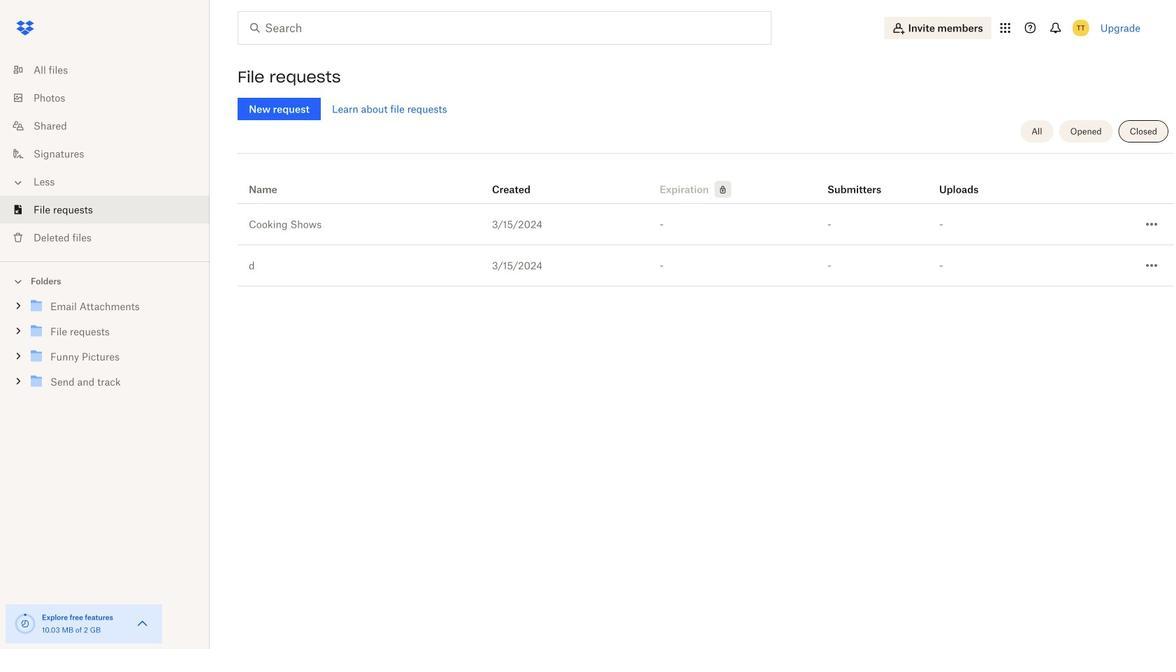 Task type: locate. For each thing, give the bounding box(es) containing it.
more actions image
[[1144, 216, 1161, 233]]

table
[[238, 159, 1175, 287]]

quota usage progress bar
[[14, 613, 36, 636]]

quota usage image
[[14, 613, 36, 636]]

row
[[238, 159, 1175, 204], [238, 204, 1175, 245], [238, 245, 1175, 287]]

1 column header from the left
[[828, 164, 884, 198]]

1 horizontal spatial column header
[[940, 164, 996, 198]]

0 horizontal spatial column header
[[828, 164, 884, 198]]

column header
[[828, 164, 884, 198], [940, 164, 996, 198]]

more actions image
[[1144, 257, 1161, 274]]

1 row from the top
[[238, 159, 1175, 204]]

group
[[0, 291, 210, 405]]

row group
[[238, 204, 1175, 287]]

pro trial element
[[709, 181, 732, 198]]

2 row from the top
[[238, 204, 1175, 245]]

list item
[[0, 196, 210, 224]]

list
[[0, 48, 210, 262]]



Task type: describe. For each thing, give the bounding box(es) containing it.
less image
[[11, 176, 25, 190]]

2 column header from the left
[[940, 164, 996, 198]]

Search text field
[[265, 20, 743, 36]]

3 row from the top
[[238, 245, 1175, 287]]

dropbox image
[[11, 14, 39, 42]]



Task type: vqa. For each thing, say whether or not it's contained in the screenshot.
View in dropbox.com within the dropdown button
no



